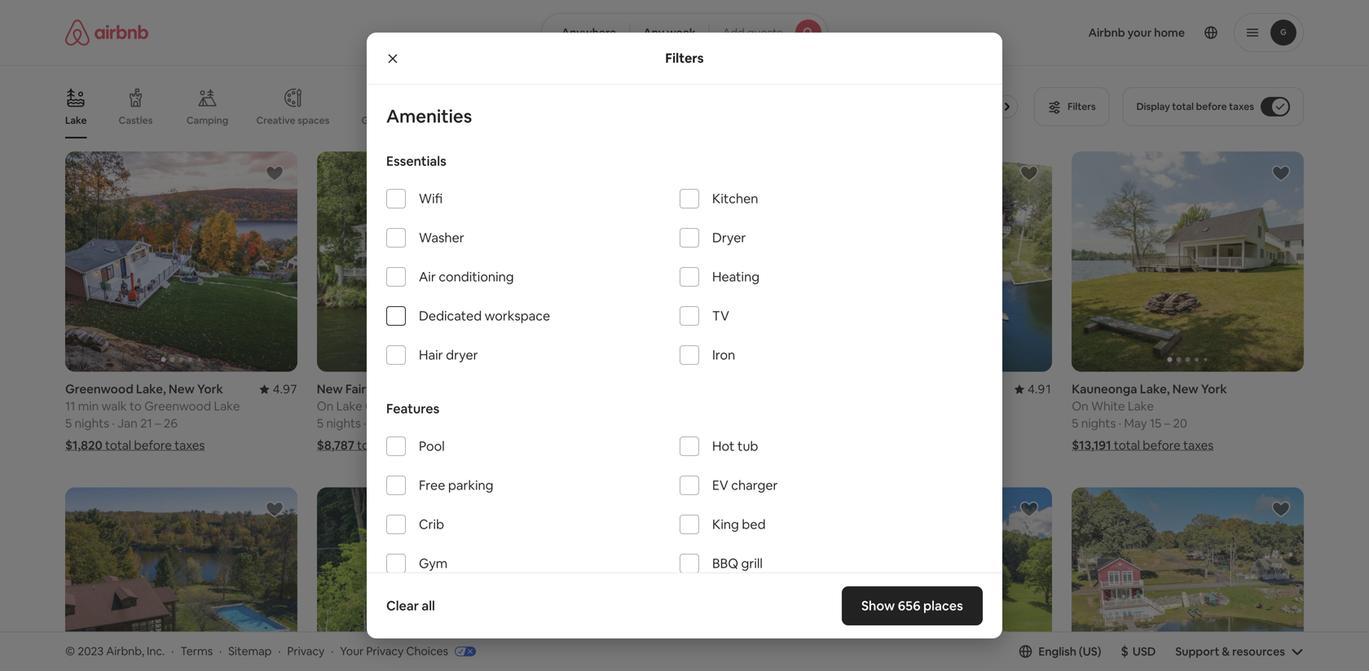 Task type: vqa. For each thing, say whether or not it's contained in the screenshot.
'Total Before Taxes' at the bottom
yes



Task type: describe. For each thing, give the bounding box(es) containing it.
charger
[[732, 477, 778, 494]]

show 656 places
[[862, 598, 964, 615]]

©
[[65, 645, 75, 659]]

filters
[[666, 50, 704, 66]]

on inside kauneonga lake, new york on white lake 5 nights · may 15 – 20 $13,191 total before taxes
[[1072, 399, 1089, 415]]

$13,191
[[1072, 438, 1112, 454]]

before inside kauneonga lake, new york on white lake 5 nights · may 15 – 20 $13,191 total before taxes
[[1143, 438, 1181, 454]]

lake inside kauneonga lake, new york on white lake 5 nights · may 15 – 20 $13,191 total before taxes
[[1128, 399, 1155, 415]]

gym
[[419, 556, 448, 572]]

$
[[1122, 644, 1129, 660]]

hot tub
[[713, 438, 759, 455]]

· inside kauneonga lake, new york on white lake 5 nights · may 15 – 20 $13,191 total before taxes
[[1119, 416, 1122, 432]]

add to wishlist: kauneonga lake, new york image
[[1272, 164, 1292, 183]]

$ usd
[[1122, 644, 1157, 660]]

inc.
[[147, 645, 165, 659]]

bbq
[[713, 556, 739, 572]]

new for to
[[169, 382, 195, 398]]

your privacy choices link
[[340, 645, 476, 660]]

white
[[1092, 399, 1126, 415]]

free
[[419, 477, 446, 494]]

hair dryer
[[419, 347, 478, 364]]

· left your
[[331, 645, 334, 659]]

sitemap
[[228, 645, 272, 659]]

profile element
[[848, 0, 1305, 65]]

show for show map
[[647, 573, 677, 588]]

usd
[[1133, 645, 1157, 660]]

total inside kauneonga lake, new york on white lake 5 nights · may 15 – 20 $13,191 total before taxes
[[1115, 438, 1141, 454]]

sitemap link
[[228, 645, 272, 659]]

4.97
[[273, 382, 297, 398]]

airbnb,
[[106, 645, 144, 659]]

free parking
[[419, 477, 494, 494]]

filters dialog
[[367, 33, 1003, 672]]

camping
[[186, 114, 228, 127]]

creative spaces
[[256, 114, 330, 127]]

add guests
[[723, 25, 783, 40]]

1 privacy from the left
[[287, 645, 325, 659]]

map
[[679, 573, 703, 588]]

places
[[924, 598, 964, 615]]

choices
[[406, 645, 449, 659]]

21
[[140, 416, 152, 432]]

york for greenwood lake, new york 11 min walk to greenwood lake 5 nights · jan 21 – 26 $1,820 total before taxes
[[197, 382, 223, 398]]

total before taxes button
[[569, 438, 704, 454]]

nights inside kauneonga lake, new york on white lake 5 nights · may 15 – 20 $13,191 total before taxes
[[1082, 416, 1117, 432]]

dedicated workspace
[[419, 308, 551, 325]]

pool
[[419, 438, 445, 455]]

26
[[164, 416, 178, 432]]

before inside new fairfield, connecticut on lake candlewood 5 nights · $8,787 total before taxes
[[386, 438, 424, 454]]

· inside greenwood lake, new york 11 min walk to greenwood lake 5 nights · jan 21 – 26 $1,820 total before taxes
[[112, 416, 115, 432]]

wifi
[[419, 190, 443, 207]]

2 privacy from the left
[[366, 645, 404, 659]]

add to wishlist: hortonville, new york image
[[1020, 500, 1040, 520]]

any week
[[644, 25, 696, 40]]

lake inside greenwood lake, new york 11 min walk to greenwood lake 5 nights · jan 21 – 26 $1,820 total before taxes
[[214, 399, 240, 415]]

· right the inc.
[[171, 645, 174, 659]]

week
[[667, 25, 696, 40]]

tv
[[713, 308, 730, 325]]

group containing lake
[[65, 75, 1025, 139]]

amenities
[[387, 105, 472, 128]]

nights inside greenwood lake, new york 11 min walk to greenwood lake 5 nights · jan 21 – 26 $1,820 total before taxes
[[75, 416, 109, 432]]

crib
[[419, 517, 444, 533]]

candlewood
[[365, 399, 437, 415]]

clear all button
[[378, 590, 443, 623]]

kauneonga lake, new york on white lake 5 nights · may 15 – 20 $13,191 total before taxes
[[1072, 382, 1228, 454]]

your
[[340, 645, 364, 659]]

$8,787
[[317, 438, 355, 454]]

hair
[[419, 347, 443, 364]]

hot
[[713, 438, 735, 455]]

golfing
[[362, 114, 396, 127]]

anywhere button
[[541, 13, 631, 52]]

lake, for kauneonga
[[1141, 382, 1171, 398]]

lake inside new fairfield, connecticut on lake candlewood 5 nights · $8,787 total before taxes
[[336, 399, 363, 415]]

nights inside new fairfield, connecticut on lake candlewood 5 nights · $8,787 total before taxes
[[326, 416, 361, 432]]

display
[[1137, 100, 1171, 113]]

castles
[[119, 114, 153, 127]]

show for show 656 places
[[862, 598, 896, 615]]

© 2023 airbnb, inc. ·
[[65, 645, 174, 659]]

ev
[[713, 477, 729, 494]]

english
[[1039, 645, 1077, 660]]

tub
[[738, 438, 759, 455]]

bed
[[742, 517, 766, 533]]

connecticut
[[398, 382, 470, 398]]

taxes inside kauneonga lake, new york on white lake 5 nights · may 15 – 20 $13,191 total before taxes
[[1184, 438, 1214, 454]]

taxes inside greenwood lake, new york 11 min walk to greenwood lake 5 nights · jan 21 – 26 $1,820 total before taxes
[[175, 438, 205, 454]]

· right terms link
[[219, 645, 222, 659]]

(us)
[[1080, 645, 1102, 660]]

4.91 out of 5 average rating image
[[1015, 382, 1053, 398]]

fairfield,
[[346, 382, 395, 398]]

5 inside kauneonga lake, new york on white lake 5 nights · may 15 – 20 $13,191 total before taxes
[[1072, 416, 1079, 432]]

to
[[130, 399, 142, 415]]

&
[[1223, 645, 1231, 660]]

privacy link
[[287, 645, 325, 659]]

any week button
[[630, 13, 710, 52]]

4.97 out of 5 average rating image
[[260, 382, 297, 398]]

jan
[[118, 416, 138, 432]]

total inside new fairfield, connecticut on lake candlewood 5 nights · $8,787 total before taxes
[[357, 438, 383, 454]]



Task type: locate. For each thing, give the bounding box(es) containing it.
add to wishlist: greenwood lake, new york image
[[265, 164, 284, 183]]

guests
[[748, 25, 783, 40]]

resources
[[1233, 645, 1286, 660]]

0 vertical spatial show
[[647, 573, 677, 588]]

washer
[[419, 230, 465, 246]]

on left white
[[1072, 399, 1089, 415]]

show map
[[647, 573, 703, 588]]

lake, up 15
[[1141, 382, 1171, 398]]

show inside filters dialog
[[862, 598, 896, 615]]

5 down 11
[[65, 416, 72, 432]]

greenwood up "min"
[[65, 382, 133, 398]]

york inside greenwood lake, new york 11 min walk to greenwood lake 5 nights · jan 21 – 26 $1,820 total before taxes
[[197, 382, 223, 398]]

2 horizontal spatial new
[[1173, 382, 1199, 398]]

before
[[1197, 100, 1228, 113], [134, 438, 172, 454], [386, 438, 424, 454], [633, 438, 671, 454], [1143, 438, 1181, 454]]

before down 21
[[134, 438, 172, 454]]

spaces
[[298, 114, 330, 127]]

dedicated
[[419, 308, 482, 325]]

privacy
[[287, 645, 325, 659], [366, 645, 404, 659]]

king bed
[[713, 517, 766, 533]]

york for kauneonga lake, new york on white lake 5 nights · may 15 – 20 $13,191 total before taxes
[[1202, 382, 1228, 398]]

on inside new fairfield, connecticut on lake candlewood 5 nights · $8,787 total before taxes
[[317, 399, 334, 415]]

lake
[[65, 114, 87, 127], [214, 399, 240, 415], [336, 399, 363, 415], [1128, 399, 1155, 415]]

min
[[78, 399, 99, 415]]

nights down "min"
[[75, 416, 109, 432]]

2023
[[78, 645, 104, 659]]

· left jan
[[112, 416, 115, 432]]

air
[[419, 269, 436, 285]]

0 horizontal spatial privacy
[[287, 645, 325, 659]]

new fairfield, connecticut on lake candlewood 5 nights · $8,787 total before taxes
[[317, 382, 470, 454]]

clear all
[[387, 598, 435, 615]]

1 nights from the left
[[75, 416, 109, 432]]

1 lake, from the left
[[136, 382, 166, 398]]

add to wishlist: middlefield, connecticut image
[[1020, 164, 1040, 183]]

4.91
[[1028, 382, 1053, 398]]

0 horizontal spatial new
[[169, 382, 195, 398]]

all
[[422, 598, 435, 615]]

· left may
[[1119, 416, 1122, 432]]

none search field containing anywhere
[[541, 13, 829, 52]]

anywhere
[[562, 25, 617, 40]]

total inside greenwood lake, new york 11 min walk to greenwood lake 5 nights · jan 21 – 26 $1,820 total before taxes
[[105, 438, 131, 454]]

show left 656
[[862, 598, 896, 615]]

1 horizontal spatial new
[[317, 382, 343, 398]]

– right 15
[[1165, 416, 1171, 432]]

new inside greenwood lake, new york 11 min walk to greenwood lake 5 nights · jan 21 – 26 $1,820 total before taxes
[[169, 382, 195, 398]]

0 horizontal spatial –
[[155, 416, 161, 432]]

your privacy choices
[[340, 645, 449, 659]]

1 horizontal spatial greenwood
[[144, 399, 211, 415]]

656
[[898, 598, 921, 615]]

conditioning
[[439, 269, 514, 285]]

5 up $13,191
[[1072, 416, 1079, 432]]

2 new from the left
[[317, 382, 343, 398]]

before inside greenwood lake, new york 11 min walk to greenwood lake 5 nights · jan 21 – 26 $1,820 total before taxes
[[134, 438, 172, 454]]

0 vertical spatial greenwood
[[65, 382, 133, 398]]

0 horizontal spatial york
[[197, 382, 223, 398]]

new inside kauneonga lake, new york on white lake 5 nights · may 15 – 20 $13,191 total before taxes
[[1173, 382, 1199, 398]]

english (us) button
[[1020, 645, 1102, 660]]

support & resources button
[[1176, 645, 1305, 660]]

2 horizontal spatial nights
[[1082, 416, 1117, 432]]

None search field
[[541, 13, 829, 52]]

0 horizontal spatial greenwood
[[65, 382, 133, 398]]

· down fairfield, at the bottom of page
[[364, 416, 367, 432]]

heating
[[713, 269, 760, 285]]

clear
[[387, 598, 419, 615]]

king
[[713, 517, 740, 533]]

1 horizontal spatial –
[[1165, 416, 1171, 432]]

11
[[65, 399, 75, 415]]

kauneonga
[[1072, 382, 1138, 398]]

20
[[1174, 416, 1188, 432]]

kitchen
[[713, 190, 759, 207]]

new up "26"
[[169, 382, 195, 398]]

2 – from the left
[[1165, 416, 1171, 432]]

– inside greenwood lake, new york 11 min walk to greenwood lake 5 nights · jan 21 – 26 $1,820 total before taxes
[[155, 416, 161, 432]]

2 nights from the left
[[326, 416, 361, 432]]

1 – from the left
[[155, 416, 161, 432]]

total before taxes
[[604, 438, 704, 454]]

1 vertical spatial show
[[862, 598, 896, 615]]

· inside new fairfield, connecticut on lake candlewood 5 nights · $8,787 total before taxes
[[364, 416, 367, 432]]

york inside kauneonga lake, new york on white lake 5 nights · may 15 – 20 $13,191 total before taxes
[[1202, 382, 1228, 398]]

workspace
[[485, 308, 551, 325]]

2 lake, from the left
[[1141, 382, 1171, 398]]

2 on from the left
[[1072, 399, 1089, 415]]

add guests button
[[709, 13, 829, 52]]

1 horizontal spatial lake,
[[1141, 382, 1171, 398]]

dryer
[[713, 230, 746, 246]]

privacy left your
[[287, 645, 325, 659]]

new
[[169, 382, 195, 398], [317, 382, 343, 398], [1173, 382, 1199, 398]]

2 horizontal spatial 5
[[1072, 416, 1079, 432]]

terms
[[180, 645, 213, 659]]

show inside button
[[647, 573, 677, 588]]

grill
[[742, 556, 763, 572]]

1 on from the left
[[317, 399, 334, 415]]

before left hot
[[633, 438, 671, 454]]

1 horizontal spatial york
[[1202, 382, 1228, 398]]

lake, for greenwood
[[136, 382, 166, 398]]

add
[[723, 25, 745, 40]]

iron
[[713, 347, 736, 364]]

features
[[387, 401, 440, 418]]

before down features
[[386, 438, 424, 454]]

any
[[644, 25, 665, 40]]

– right 21
[[155, 416, 161, 432]]

5 inside new fairfield, connecticut on lake candlewood 5 nights · $8,787 total before taxes
[[317, 416, 324, 432]]

1 horizontal spatial nights
[[326, 416, 361, 432]]

– inside kauneonga lake, new york on white lake 5 nights · may 15 – 20 $13,191 total before taxes
[[1165, 416, 1171, 432]]

5 inside greenwood lake, new york 11 min walk to greenwood lake 5 nights · jan 21 – 26 $1,820 total before taxes
[[65, 416, 72, 432]]

2 york from the left
[[1202, 382, 1228, 398]]

air conditioning
[[419, 269, 514, 285]]

· left privacy link
[[278, 645, 281, 659]]

new left fairfield, at the bottom of page
[[317, 382, 343, 398]]

bbq grill
[[713, 556, 763, 572]]

before down 15
[[1143, 438, 1181, 454]]

display total before taxes
[[1137, 100, 1255, 113]]

before right display
[[1197, 100, 1228, 113]]

add to wishlist: swan lake, new york image
[[265, 500, 284, 520]]

add to wishlist: lake huntington, new york image
[[1272, 500, 1292, 520]]

2 5 from the left
[[317, 416, 324, 432]]

0 horizontal spatial on
[[317, 399, 334, 415]]

1 horizontal spatial privacy
[[366, 645, 404, 659]]

creative
[[256, 114, 296, 127]]

group
[[65, 75, 1025, 139], [65, 152, 297, 372], [317, 152, 549, 372], [569, 152, 801, 372], [821, 152, 1053, 372], [1072, 152, 1305, 372], [65, 488, 297, 672], [317, 488, 549, 672], [569, 488, 801, 672], [821, 488, 1053, 672], [1072, 488, 1305, 672]]

1 horizontal spatial on
[[1072, 399, 1089, 415]]

show 656 places link
[[843, 587, 983, 626]]

english (us)
[[1039, 645, 1102, 660]]

3 nights from the left
[[1082, 416, 1117, 432]]

0 horizontal spatial show
[[647, 573, 677, 588]]

·
[[112, 416, 115, 432], [364, 416, 367, 432], [1119, 416, 1122, 432], [171, 645, 174, 659], [219, 645, 222, 659], [278, 645, 281, 659], [331, 645, 334, 659]]

new up 20
[[1173, 382, 1199, 398]]

15
[[1150, 416, 1162, 432]]

taxes inside new fairfield, connecticut on lake candlewood 5 nights · $8,787 total before taxes
[[427, 438, 457, 454]]

1 york from the left
[[197, 382, 223, 398]]

show
[[647, 573, 677, 588], [862, 598, 896, 615]]

lake,
[[136, 382, 166, 398], [1141, 382, 1171, 398]]

walk
[[101, 399, 127, 415]]

nights down white
[[1082, 416, 1117, 432]]

terms link
[[180, 645, 213, 659]]

greenwood up "26"
[[144, 399, 211, 415]]

0 horizontal spatial nights
[[75, 416, 109, 432]]

on
[[317, 399, 334, 415], [1072, 399, 1089, 415]]

1 5 from the left
[[65, 416, 72, 432]]

on up '$8,787'
[[317, 399, 334, 415]]

show map button
[[631, 561, 739, 600]]

0 horizontal spatial 5
[[65, 416, 72, 432]]

1 horizontal spatial show
[[862, 598, 896, 615]]

terms · sitemap · privacy ·
[[180, 645, 334, 659]]

essentials
[[387, 153, 447, 170]]

3 new from the left
[[1173, 382, 1199, 398]]

cabins
[[435, 114, 466, 127]]

may
[[1125, 416, 1148, 432]]

new inside new fairfield, connecticut on lake candlewood 5 nights · $8,787 total before taxes
[[317, 382, 343, 398]]

lake, up to
[[136, 382, 166, 398]]

5 up '$8,787'
[[317, 416, 324, 432]]

support & resources
[[1176, 645, 1286, 660]]

privacy right your
[[366, 645, 404, 659]]

show left map at the bottom of page
[[647, 573, 677, 588]]

ev charger
[[713, 477, 778, 494]]

lake, inside greenwood lake, new york 11 min walk to greenwood lake 5 nights · jan 21 – 26 $1,820 total before taxes
[[136, 382, 166, 398]]

nights up '$8,787'
[[326, 416, 361, 432]]

greenwood lake, new york 11 min walk to greenwood lake 5 nights · jan 21 – 26 $1,820 total before taxes
[[65, 382, 240, 454]]

0 horizontal spatial lake,
[[136, 382, 166, 398]]

dryer
[[446, 347, 478, 364]]

new for 5
[[1173, 382, 1199, 398]]

lake, inside kauneonga lake, new york on white lake 5 nights · may 15 – 20 $13,191 total before taxes
[[1141, 382, 1171, 398]]

total
[[1173, 100, 1195, 113], [105, 438, 131, 454], [357, 438, 383, 454], [604, 438, 630, 454], [1115, 438, 1141, 454]]

3 5 from the left
[[1072, 416, 1079, 432]]

5
[[65, 416, 72, 432], [317, 416, 324, 432], [1072, 416, 1079, 432]]

support
[[1176, 645, 1220, 660]]

1 new from the left
[[169, 382, 195, 398]]

1 vertical spatial greenwood
[[144, 399, 211, 415]]

1 horizontal spatial 5
[[317, 416, 324, 432]]

greenwood
[[65, 382, 133, 398], [144, 399, 211, 415]]



